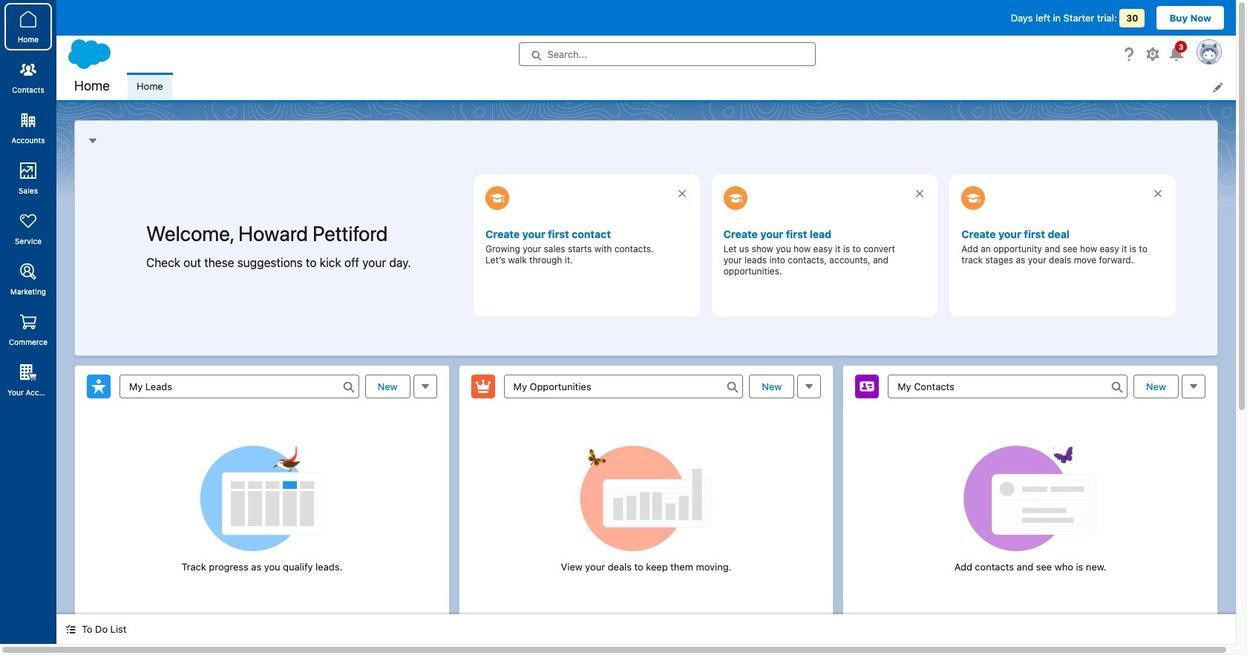 Task type: describe. For each thing, give the bounding box(es) containing it.
Select an Option text field
[[120, 375, 359, 398]]

Select an Option text field
[[504, 375, 744, 398]]



Task type: locate. For each thing, give the bounding box(es) containing it.
list
[[128, 73, 1236, 100]]

text default image
[[65, 625, 76, 635]]



Task type: vqa. For each thing, say whether or not it's contained in the screenshot.
list at the top of page
yes



